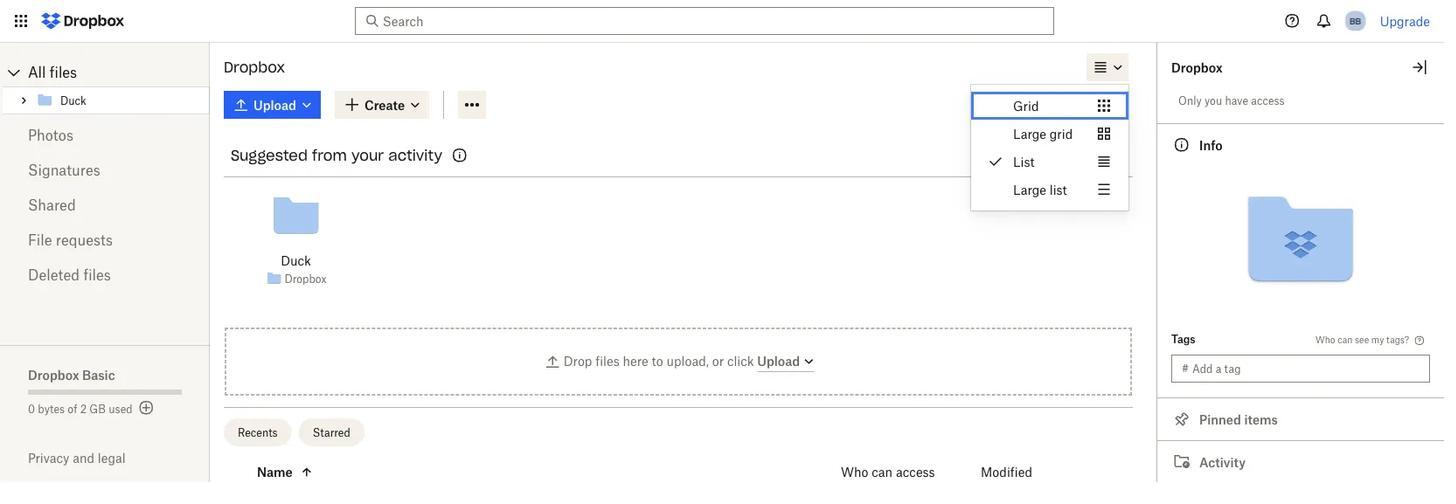 Task type: locate. For each thing, give the bounding box(es) containing it.
files
[[50, 64, 77, 81], [83, 267, 111, 284], [596, 354, 620, 369]]

add a few details about this folder here.
[[1172, 399, 1370, 412]]

all files tree
[[3, 59, 210, 115]]

1 horizontal spatial access
[[1252, 94, 1285, 107]]

get more space image
[[136, 398, 157, 419]]

only you have access
[[1179, 94, 1285, 107]]

folder
[[1314, 399, 1343, 412]]

2 vertical spatial files
[[596, 354, 620, 369]]

privacy and legal
[[28, 451, 126, 466]]

details
[[1225, 399, 1258, 412]]

access
[[1252, 94, 1285, 107], [896, 465, 936, 480]]

of
[[68, 403, 77, 416]]

large down list
[[1014, 182, 1047, 197]]

who for who can see my tags?
[[1316, 335, 1336, 346]]

grid
[[1050, 126, 1073, 141]]

files left here
[[596, 354, 620, 369]]

file requests
[[28, 232, 113, 249]]

large down grid
[[1014, 126, 1047, 141]]

photos
[[28, 127, 73, 144]]

1 vertical spatial large
[[1014, 182, 1047, 197]]

0 horizontal spatial files
[[50, 64, 77, 81]]

dropbox logo - go to the homepage image
[[35, 7, 130, 35]]

suggested from your activity
[[231, 147, 443, 164]]

0 horizontal spatial can
[[872, 465, 893, 480]]

name button
[[257, 462, 799, 483]]

files inside tree
[[50, 64, 77, 81]]

1 horizontal spatial can
[[1338, 335, 1353, 346]]

0 vertical spatial files
[[50, 64, 77, 81]]

1 vertical spatial files
[[83, 267, 111, 284]]

here
[[623, 354, 649, 369]]

files for deleted
[[83, 267, 111, 284]]

2 large from the top
[[1014, 182, 1047, 197]]

to
[[652, 354, 664, 369]]

who for who can access
[[841, 465, 869, 480]]

recents
[[238, 426, 278, 440]]

0 horizontal spatial access
[[896, 465, 936, 480]]

can for see
[[1338, 335, 1353, 346]]

shared link
[[28, 188, 182, 223]]

legal
[[98, 451, 126, 466]]

0 vertical spatial can
[[1338, 335, 1353, 346]]

my
[[1372, 335, 1385, 346]]

who
[[1316, 335, 1336, 346], [841, 465, 869, 480]]

activity
[[389, 147, 443, 164]]

photos link
[[28, 118, 182, 153]]

can
[[1338, 335, 1353, 346], [872, 465, 893, 480]]

0 bytes of 2 gb used
[[28, 403, 133, 416]]

drop files here to upload, or click
[[564, 354, 758, 369]]

tags
[[1172, 333, 1196, 346]]

close details pane image
[[1410, 57, 1431, 78]]

large list radio item
[[972, 176, 1129, 204]]

upgrade link
[[1381, 14, 1431, 28]]

privacy and legal link
[[28, 451, 210, 466]]

who can access
[[841, 465, 936, 480]]

dropbox
[[224, 58, 285, 76], [1172, 60, 1223, 75], [285, 273, 327, 286], [28, 368, 79, 383]]

all
[[28, 64, 46, 81]]

1 vertical spatial who
[[841, 465, 869, 480]]

0 horizontal spatial who
[[841, 465, 869, 480]]

file requests link
[[28, 223, 182, 258]]

2 horizontal spatial files
[[596, 354, 620, 369]]

1 large from the top
[[1014, 126, 1047, 141]]

privacy
[[28, 451, 69, 466]]

who can see my tags? image
[[1413, 334, 1427, 348]]

all files link
[[28, 59, 210, 87]]

0 vertical spatial large
[[1014, 126, 1047, 141]]

starred
[[313, 426, 351, 440]]

suggested
[[231, 147, 308, 164]]

files right all
[[50, 64, 77, 81]]

only
[[1179, 94, 1202, 107]]

0 vertical spatial access
[[1252, 94, 1285, 107]]

1 horizontal spatial who
[[1316, 335, 1336, 346]]

who can see my tags?
[[1316, 335, 1410, 346]]

duck link
[[281, 251, 311, 270]]

modified button
[[981, 462, 1078, 483]]

basic
[[82, 368, 115, 383]]

large grid radio item
[[972, 120, 1129, 148]]

duck
[[281, 253, 311, 268]]

large
[[1014, 126, 1047, 141], [1014, 182, 1047, 197]]

1 horizontal spatial files
[[83, 267, 111, 284]]

1 vertical spatial can
[[872, 465, 893, 480]]

dropbox link
[[285, 271, 327, 288]]

click
[[728, 354, 754, 369]]

large for large list
[[1014, 182, 1047, 197]]

0 vertical spatial who
[[1316, 335, 1336, 346]]

deleted files link
[[28, 258, 182, 293]]

deleted
[[28, 267, 80, 284]]

file
[[28, 232, 52, 249]]

info
[[1200, 138, 1223, 153]]

tags?
[[1387, 335, 1410, 346]]

this
[[1293, 399, 1311, 412]]

global header element
[[0, 0, 1445, 43]]

signatures link
[[28, 153, 182, 188]]

files down file requests link
[[83, 267, 111, 284]]



Task type: vqa. For each thing, say whether or not it's contained in the screenshot.
Starred
yes



Task type: describe. For each thing, give the bounding box(es) containing it.
starred button
[[299, 419, 365, 447]]

and
[[73, 451, 94, 466]]

#
[[1182, 363, 1190, 376]]

your
[[352, 147, 384, 164]]

from
[[312, 147, 347, 164]]

requests
[[56, 232, 113, 249]]

or
[[713, 354, 724, 369]]

list
[[1050, 182, 1068, 197]]

drop
[[564, 354, 592, 369]]

files for all
[[50, 64, 77, 81]]

info button
[[1158, 123, 1445, 166]]

used
[[109, 403, 133, 416]]

upload,
[[667, 354, 709, 369]]

shared
[[28, 197, 76, 214]]

grid
[[1014, 98, 1040, 113]]

can for access
[[872, 465, 893, 480]]

dropbox basic
[[28, 368, 115, 383]]

you
[[1205, 94, 1223, 107]]

name
[[257, 465, 293, 480]]

see
[[1356, 335, 1370, 346]]

deleted files
[[28, 267, 111, 284]]

have
[[1226, 94, 1249, 107]]

about
[[1261, 399, 1290, 412]]

0
[[28, 403, 35, 416]]

recents button
[[224, 419, 292, 447]]

modified
[[981, 465, 1033, 480]]

few
[[1204, 399, 1222, 412]]

1 vertical spatial access
[[896, 465, 936, 480]]

all files
[[28, 64, 77, 81]]

list
[[1014, 154, 1035, 169]]

bytes
[[38, 403, 65, 416]]

grid radio item
[[972, 92, 1129, 120]]

gb
[[90, 403, 106, 416]]

signatures
[[28, 162, 100, 179]]

files for drop
[[596, 354, 620, 369]]

upgrade
[[1381, 14, 1431, 28]]

list radio item
[[972, 148, 1129, 176]]

a
[[1195, 399, 1201, 412]]

here.
[[1345, 399, 1370, 412]]

2
[[80, 403, 87, 416]]

large grid
[[1014, 126, 1073, 141]]

large list
[[1014, 182, 1068, 197]]

add
[[1172, 399, 1192, 412]]

large for large grid
[[1014, 126, 1047, 141]]



